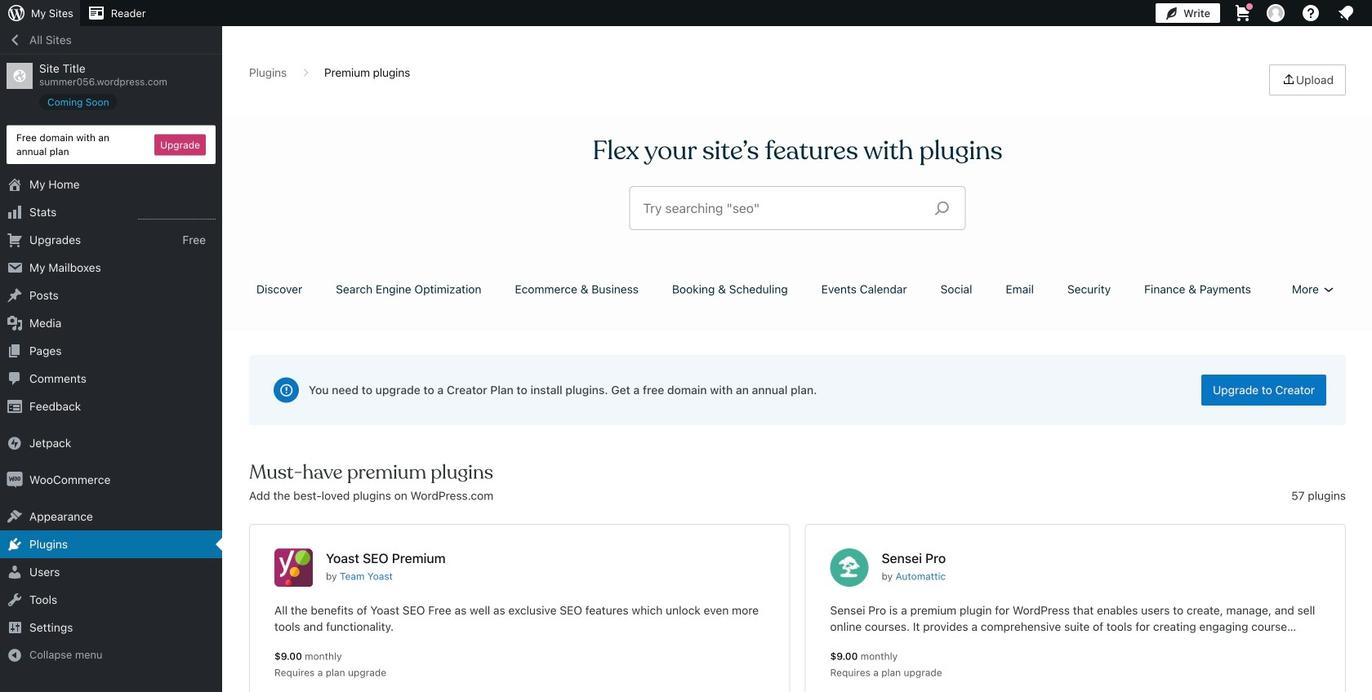 Task type: describe. For each thing, give the bounding box(es) containing it.
Search search field
[[644, 187, 922, 230]]

manage your notifications image
[[1337, 3, 1357, 23]]

my profile image
[[1267, 4, 1285, 22]]

help image
[[1302, 3, 1321, 23]]

1 img image from the top
[[7, 436, 23, 452]]

2 img image from the top
[[7, 472, 23, 489]]

my shopping cart image
[[1234, 3, 1254, 23]]



Task type: locate. For each thing, give the bounding box(es) containing it.
highest hourly views 0 image
[[138, 209, 216, 220]]

1 horizontal spatial plugin icon image
[[831, 549, 869, 588]]

plugin icon image
[[275, 549, 313, 588], [831, 549, 869, 588]]

None search field
[[630, 187, 966, 230]]

1 vertical spatial img image
[[7, 472, 23, 489]]

main content
[[244, 65, 1352, 693]]

img image
[[7, 436, 23, 452], [7, 472, 23, 489]]

1 plugin icon image from the left
[[275, 549, 313, 588]]

0 vertical spatial img image
[[7, 436, 23, 452]]

0 horizontal spatial plugin icon image
[[275, 549, 313, 588]]

open search image
[[922, 197, 963, 220]]

2 plugin icon image from the left
[[831, 549, 869, 588]]



Task type: vqa. For each thing, say whether or not it's contained in the screenshot.
1st img from the bottom of the page
yes



